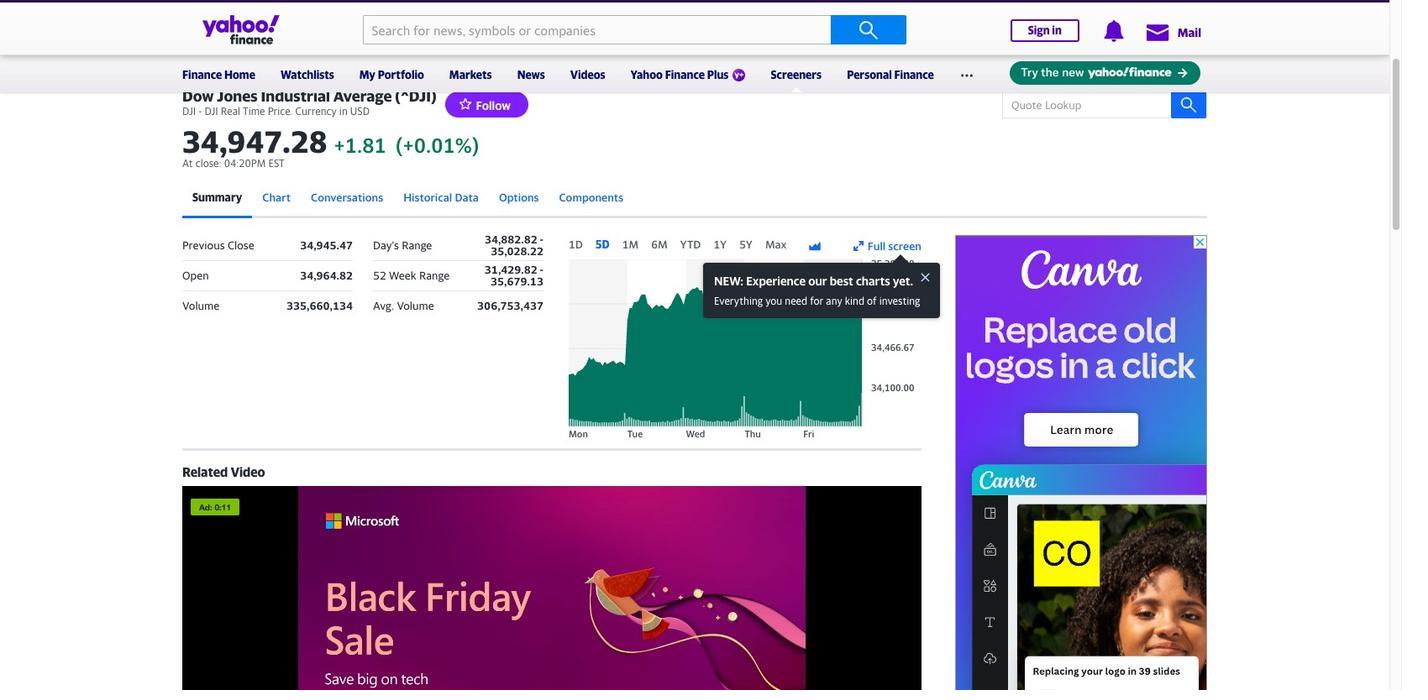 Task type: locate. For each thing, give the bounding box(es) containing it.
34,947.28 down 30
[[348, 32, 400, 45]]

(+0.01%) inside the (+0.01%) at close:  04:20pm est
[[396, 134, 479, 157]]

dow for jones
[[182, 87, 214, 105]]

1 horizontal spatial dow
[[348, 14, 370, 28]]

search image down mail
[[1181, 97, 1197, 113]]

in right sign
[[1052, 24, 1062, 37]]

1d button
[[569, 238, 583, 251]]

s&p 500 4,514.02 +5.78 (+0.13%)
[[182, 14, 247, 57]]

0 horizontal spatial search image
[[858, 20, 879, 40]]

tab list containing 1d
[[569, 238, 795, 251]]

options
[[499, 191, 539, 204]]

of
[[867, 295, 877, 308]]

Search for news, symbols or companies text field
[[363, 15, 831, 45]]

0 horizontal spatial 34,947.28
[[182, 124, 327, 160]]

1 horizontal spatial volume
[[397, 299, 434, 313]]

mail link
[[1146, 17, 1201, 47]]

34,945.47
[[300, 238, 353, 252]]

+1.81
[[348, 46, 372, 57], [334, 134, 386, 157]]

screeners link
[[771, 57, 822, 92]]

0 vertical spatial 34,947.28
[[348, 32, 400, 45]]

kind
[[845, 295, 865, 308]]

s&p
[[182, 14, 202, 28]]

- left real
[[199, 105, 202, 118]]

0 horizontal spatial in
[[339, 105, 348, 118]]

(+0.01%) up my portfolio
[[374, 46, 412, 57]]

videos link
[[570, 57, 605, 89]]

investing
[[880, 295, 920, 308]]

1 horizontal spatial dji
[[205, 105, 218, 118]]

0 vertical spatial (+0.01%)
[[374, 46, 412, 57]]

34,882.82
[[485, 233, 538, 246]]

finance down the +24.01
[[665, 68, 705, 82]]

price.
[[268, 105, 293, 118]]

full screen
[[868, 239, 922, 253]]

range right day's
[[402, 238, 432, 252]]

personal finance
[[847, 68, 934, 82]]

notifications image
[[1104, 20, 1125, 42]]

0 horizontal spatial dow
[[182, 87, 214, 105]]

- inside 31,429.82 - 35,679.13
[[540, 263, 544, 276]]

335,660,134
[[287, 299, 353, 313]]

1 horizontal spatial 34,947.28
[[348, 32, 400, 45]]

2 horizontal spatial finance
[[895, 68, 934, 82]]

0 vertical spatial search image
[[858, 20, 879, 40]]

1,797.77
[[678, 32, 724, 45]]

1 vertical spatial tab list
[[569, 238, 795, 251]]

- right 34,882.82
[[540, 233, 544, 246]]

dow left 30
[[348, 14, 370, 28]]

0 horizontal spatial dji
[[182, 105, 196, 118]]

34,964.82
[[300, 269, 353, 282]]

s&p 500 link
[[182, 14, 225, 28]]

0 vertical spatial tab list
[[182, 179, 1208, 218]]

1 vertical spatial dow
[[182, 87, 214, 105]]

in left usd
[[339, 105, 348, 118]]

premium yahoo finance logo image
[[733, 69, 746, 81]]

volume down 52 week range
[[397, 299, 434, 313]]

dow inside dow jones industrial average (^dji) dji - dji real time price. currency in usd
[[182, 87, 214, 105]]

in inside sign in 'link'
[[1052, 24, 1062, 37]]

(^dji)
[[395, 87, 437, 105]]

finance right personal
[[895, 68, 934, 82]]

0 vertical spatial in
[[1052, 24, 1062, 37]]

finance home link
[[182, 57, 255, 89]]

0 horizontal spatial finance
[[182, 68, 222, 82]]

max button
[[765, 238, 787, 251]]

tab list
[[182, 179, 1208, 218], [569, 238, 795, 251]]

- right 31,429.82
[[540, 263, 544, 276]]

search image
[[858, 20, 879, 40], [1181, 97, 1197, 113]]

max
[[765, 238, 787, 251]]

1 vertical spatial search image
[[1181, 97, 1197, 113]]

nasdaq
[[513, 14, 551, 28]]

1 vertical spatial (+0.01%)
[[396, 134, 479, 157]]

next image
[[856, 24, 881, 50]]

0 horizontal spatial volume
[[182, 299, 220, 313]]

day's range
[[373, 238, 432, 252]]

- inside 34,882.82 - 35,028.22
[[540, 233, 544, 246]]

5y button
[[740, 238, 753, 251]]

advertisement
[[1016, 31, 1083, 43]]

portfolio
[[378, 68, 424, 82]]

1 vertical spatial +1.81
[[334, 134, 386, 157]]

1 vertical spatial 34,947.28
[[182, 124, 327, 160]]

sign in link
[[1010, 19, 1079, 42]]

trendarea chart of ^dji image
[[569, 260, 922, 440]]

data
[[455, 191, 479, 204]]

average
[[333, 87, 392, 105]]

chart type image
[[808, 239, 822, 253]]

ytd button
[[680, 238, 701, 251]]

1 vertical spatial -
[[540, 233, 544, 246]]

yahoo finance plus link
[[631, 57, 746, 92]]

watchlists
[[281, 68, 334, 82]]

volume down open
[[182, 299, 220, 313]]

search image up personal
[[858, 20, 879, 40]]

volume
[[182, 299, 220, 313], [397, 299, 434, 313]]

dow 30 34,947.28 +1.81 (+0.01%)
[[348, 14, 412, 57]]

try the new yahoo finance image
[[1010, 62, 1201, 85]]

dow inside dow 30 34,947.28 +1.81 (+0.01%)
[[348, 14, 370, 28]]

34,947.28 down time
[[182, 124, 327, 160]]

russell 2000 link
[[678, 14, 743, 28]]

player iframe element
[[182, 487, 922, 691]]

yahoo finance plus
[[631, 68, 729, 82]]

34,947.28
[[348, 32, 400, 45], [182, 124, 327, 160]]

(+0.01%) at close:  04:20pm est
[[182, 134, 479, 170]]

follow button
[[445, 92, 528, 118]]

range right week
[[419, 269, 450, 282]]

(+0.01%) up historical data
[[396, 134, 479, 157]]

2 finance from the left
[[665, 68, 705, 82]]

dow down finance home
[[182, 87, 214, 105]]

finance
[[182, 68, 222, 82], [665, 68, 705, 82], [895, 68, 934, 82]]

1y button
[[714, 238, 727, 251]]

dji
[[182, 105, 196, 118], [205, 105, 218, 118]]

+1.81 down usd
[[334, 134, 386, 157]]

plus
[[707, 68, 729, 82]]

(+1.35%)
[[710, 46, 749, 57]]

0 vertical spatial dow
[[348, 14, 370, 28]]

1 horizontal spatial finance
[[665, 68, 705, 82]]

full screen link
[[854, 238, 922, 253]]

need
[[785, 295, 808, 308]]

+1.81 inside 34,947.28 +1.81
[[334, 134, 386, 157]]

jones
[[217, 87, 258, 105]]

+1.81 up 'my'
[[348, 46, 372, 57]]

1 vertical spatial in
[[339, 105, 348, 118]]

at
[[182, 157, 193, 170]]

4,514.02
[[182, 32, 228, 45]]

est
[[268, 157, 285, 170]]

3 finance from the left
[[895, 68, 934, 82]]

2 vertical spatial -
[[540, 263, 544, 276]]

close:
[[196, 157, 222, 170]]

new:
[[714, 274, 744, 288]]

+24.01
[[678, 46, 708, 57]]

advertisement region
[[955, 235, 1208, 691]]

Quote Lookup text field
[[1002, 92, 1208, 118]]

best
[[830, 274, 854, 288]]

in
[[1052, 24, 1062, 37], [339, 105, 348, 118]]

follow
[[476, 98, 511, 112]]

1 horizontal spatial in
[[1052, 24, 1062, 37]]

1 volume from the left
[[182, 299, 220, 313]]

finance down +5.78
[[182, 68, 222, 82]]

2 dji from the left
[[205, 105, 218, 118]]

30
[[372, 14, 386, 28]]

usd
[[350, 105, 370, 118]]

(+0.01%)
[[374, 46, 412, 57], [396, 134, 479, 157]]

0 vertical spatial -
[[199, 105, 202, 118]]

(+0.01%) inside dow 30 34,947.28 +1.81 (+0.01%)
[[374, 46, 412, 57]]

0 vertical spatial +1.81
[[348, 46, 372, 57]]



Task type: vqa. For each thing, say whether or not it's contained in the screenshot.
SCREENER RESULTS element
no



Task type: describe. For each thing, give the bounding box(es) containing it.
2000
[[716, 14, 743, 28]]

0 vertical spatial range
[[402, 238, 432, 252]]

ytd
[[680, 238, 701, 251]]

real
[[221, 105, 240, 118]]

5d
[[596, 238, 610, 251]]

sign
[[1028, 24, 1050, 37]]

our
[[809, 274, 827, 288]]

6m
[[651, 238, 668, 251]]

1y
[[714, 238, 727, 251]]

you
[[766, 295, 783, 308]]

conversations link
[[301, 179, 393, 218]]

conversations
[[311, 191, 383, 204]]

dow 30 link
[[348, 14, 386, 28]]

video
[[231, 465, 265, 480]]

306,753,437
[[477, 299, 544, 313]]

everything
[[714, 295, 763, 308]]

components
[[559, 191, 624, 204]]

finance home
[[182, 68, 255, 82]]

watchlists link
[[281, 57, 334, 89]]

2 volume from the left
[[397, 299, 434, 313]]

time
[[243, 105, 265, 118]]

31,429.82
[[485, 263, 538, 276]]

34,947.28 inside dow 30 34,947.28 +1.81 (+0.01%)
[[348, 32, 400, 45]]

previous image
[[836, 24, 861, 50]]

options link
[[489, 179, 549, 218]]

my portfolio link
[[360, 57, 424, 89]]

full
[[868, 239, 886, 253]]

+1.81 inside dow 30 34,947.28 +1.81 (+0.01%)
[[348, 46, 372, 57]]

31,429.82 - 35,679.13
[[485, 263, 544, 288]]

1 dji from the left
[[182, 105, 196, 118]]

35,679.13
[[491, 275, 544, 288]]

historical
[[403, 191, 452, 204]]

- for day's range
[[540, 233, 544, 246]]

open
[[182, 269, 209, 282]]

finance for personal finance
[[895, 68, 934, 82]]

(+0.13%)
[[208, 46, 247, 57]]

avg. volume
[[373, 299, 434, 313]]

in inside dow jones industrial average (^dji) dji - dji real time price. currency in usd
[[339, 105, 348, 118]]

- inside dow jones industrial average (^dji) dji - dji real time price. currency in usd
[[199, 105, 202, 118]]

1m button
[[622, 238, 639, 251]]

34,947.28 +1.81
[[182, 124, 386, 160]]

mail
[[1177, 25, 1201, 39]]

1 vertical spatial range
[[419, 269, 450, 282]]

tab list containing summary
[[182, 179, 1208, 218]]

industrial
[[261, 87, 330, 105]]

markets link
[[449, 57, 492, 89]]

summary link
[[182, 179, 252, 218]]

chart link
[[252, 179, 301, 218]]

finance for yahoo finance plus
[[665, 68, 705, 82]]

week
[[389, 269, 416, 282]]

home
[[224, 68, 255, 82]]

1 finance from the left
[[182, 68, 222, 82]]

videos
[[570, 68, 605, 82]]

dow for 30
[[348, 14, 370, 28]]

35,028.22
[[491, 244, 544, 258]]

52
[[373, 269, 386, 282]]

my portfolio
[[360, 68, 424, 82]]

summary
[[192, 191, 242, 204]]

- for 52 week range
[[540, 263, 544, 276]]

components link
[[549, 179, 634, 218]]

news
[[517, 68, 545, 82]]

screeners
[[771, 68, 822, 82]]

6m button
[[651, 238, 668, 251]]

nasdaq link
[[513, 14, 551, 28]]

for
[[810, 295, 824, 308]]

russell 2000 1,797.77 +24.01 (+1.35%)
[[678, 14, 749, 57]]

historical data link
[[393, 179, 489, 218]]

5d button
[[596, 238, 610, 251]]

5y
[[740, 238, 753, 251]]

sign in
[[1028, 24, 1062, 37]]

1 horizontal spatial search image
[[1181, 97, 1197, 113]]

close image
[[918, 269, 933, 285]]

historical data
[[403, 191, 479, 204]]

my
[[360, 68, 376, 82]]

chart
[[262, 191, 291, 204]]

any
[[826, 295, 843, 308]]

personal
[[847, 68, 892, 82]]

500
[[205, 14, 225, 28]]

04:20pm
[[224, 157, 266, 170]]

charts
[[856, 274, 890, 288]]

close
[[228, 238, 254, 252]]

markets
[[449, 68, 492, 82]]

1m
[[622, 238, 639, 251]]

related video
[[182, 465, 265, 480]]

+5.78
[[182, 46, 207, 57]]

yet.
[[893, 274, 914, 288]]

avg.
[[373, 299, 394, 313]]

day's
[[373, 238, 399, 252]]

52 week range
[[373, 269, 450, 282]]

1d
[[569, 238, 583, 251]]



